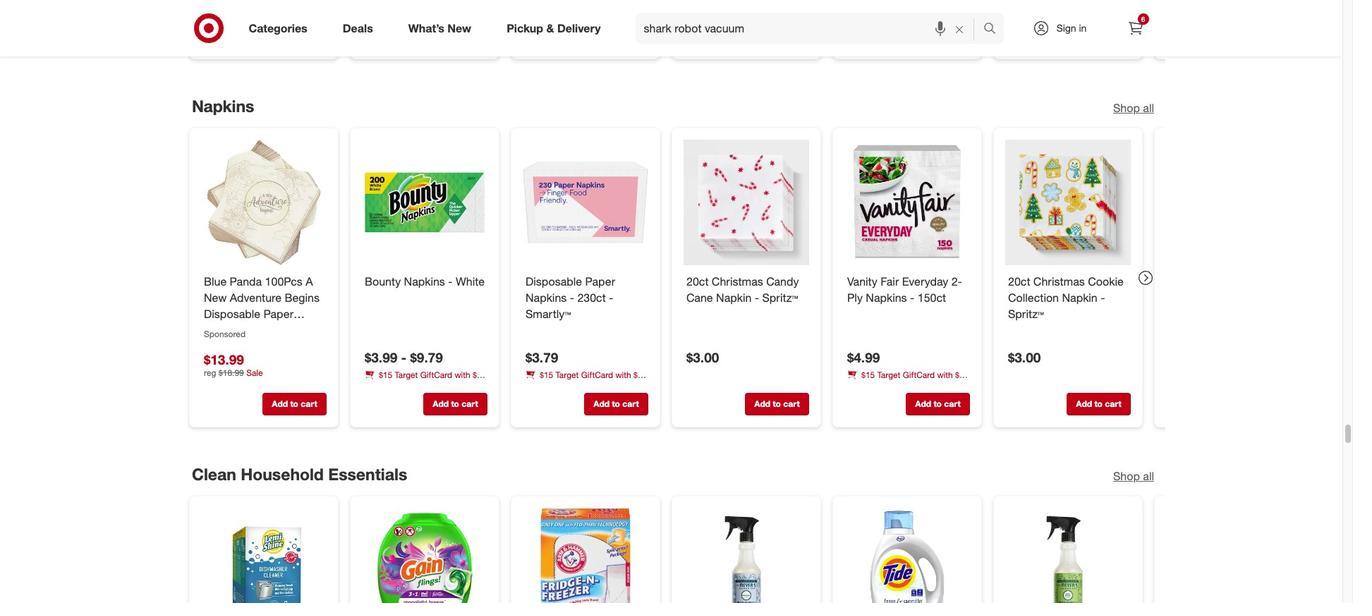 Task type: locate. For each thing, give the bounding box(es) containing it.
$13.99
[[204, 351, 244, 367]]

napkins
[[192, 96, 254, 116], [404, 274, 445, 288], [525, 290, 566, 304], [866, 290, 907, 304], [204, 323, 245, 337]]

purchase
[[1051, 11, 1086, 22], [729, 12, 764, 22], [246, 13, 281, 24], [407, 13, 442, 24], [407, 381, 442, 392], [890, 381, 925, 392], [568, 382, 603, 392]]

- left the 150ct
[[910, 290, 914, 304]]

shop
[[1113, 101, 1140, 115], [1113, 469, 1140, 483]]

$15 target giftcard with $50 home care purchase button
[[1008, 0, 1131, 22], [204, 1, 326, 24], [364, 368, 487, 392], [847, 368, 970, 392], [525, 369, 648, 392]]

christmas inside the 20ct christmas cookie collection napkin - spritz™
[[1033, 274, 1085, 288]]

spritz™ down candy
[[762, 290, 798, 304]]

blue panda 100pcs a new adventure begins disposable paper napkins 6.5" for graduation party décor supplies
[[204, 274, 323, 369]]

0 vertical spatial disposable
[[525, 274, 582, 288]]

1 shop all link from the top
[[1113, 100, 1154, 116]]

$15 target giftcard with $50 home care purchase
[[686, 0, 808, 22], [1008, 0, 1129, 22], [204, 1, 325, 24], [364, 369, 486, 392], [847, 369, 969, 392], [525, 370, 647, 392]]

20ct christmas cookie collection napkin - spritz™ image
[[1005, 139, 1131, 265], [1005, 139, 1131, 265]]

add to cart button
[[262, 25, 326, 47], [423, 25, 487, 47], [584, 25, 648, 47], [745, 25, 809, 47], [906, 25, 970, 47], [1066, 25, 1131, 47], [262, 393, 326, 416], [423, 393, 487, 416], [584, 393, 648, 416], [745, 393, 809, 416], [906, 393, 970, 416], [1066, 393, 1131, 416]]

arm & hammer baking soda fridge-n-freezer odor absorber - 14oz image
[[522, 508, 648, 603], [522, 508, 648, 603]]

paper
[[585, 274, 615, 288], [263, 306, 293, 321]]

20ct up collection
[[1008, 274, 1030, 288]]

home inside "$15 target giftcard with $50 home care purchase add to cart"
[[364, 13, 386, 24]]

0 horizontal spatial spritz™
[[762, 290, 798, 304]]

target
[[716, 0, 739, 10], [1038, 0, 1061, 10], [234, 1, 257, 12], [394, 1, 418, 12], [394, 369, 418, 380], [877, 369, 900, 380], [555, 370, 578, 380]]

0 horizontal spatial napkin
[[716, 290, 751, 304]]

2 all from the top
[[1143, 469, 1154, 483]]

tide high efficiency liquid laundry detergent - free & gentle image
[[844, 508, 970, 603], [844, 508, 970, 603]]

lemi shine dishwasher cleaner - 7.04oz/4ct image
[[201, 508, 326, 603], [201, 508, 326, 603]]

1 vertical spatial paper
[[263, 306, 293, 321]]

- down cookie
[[1100, 290, 1105, 304]]

20ct christmas candy cane napkin - spritz™ image
[[683, 139, 809, 265], [683, 139, 809, 265]]

décor
[[293, 339, 323, 353]]

to inside "$15 target giftcard with $50 home care purchase add to cart"
[[451, 30, 459, 41]]

- right 230ct
[[609, 290, 613, 304]]

$3.99 - $9.79
[[364, 349, 443, 365]]

in
[[1079, 22, 1087, 34]]

1 horizontal spatial paper
[[585, 274, 615, 288]]

1 vertical spatial shop
[[1113, 469, 1140, 483]]

napkin down cookie
[[1062, 290, 1097, 304]]

disposable paper napkins - 230ct - smartly™ image
[[522, 139, 648, 265], [522, 139, 648, 265]]

20ct up cane
[[686, 274, 708, 288]]

panda
[[229, 274, 262, 288]]

What can we help you find? suggestions appear below search field
[[635, 13, 987, 44]]

$3.00 for 20ct christmas candy cane napkin - spritz™
[[686, 349, 719, 365]]

0 horizontal spatial disposable
[[204, 306, 260, 321]]

cookie
[[1088, 274, 1123, 288]]

0 horizontal spatial 20ct
[[686, 274, 708, 288]]

paper up for
[[263, 306, 293, 321]]

napkin
[[716, 290, 751, 304], [1062, 290, 1097, 304]]

napkin right cane
[[716, 290, 751, 304]]

6 link
[[1120, 13, 1151, 44]]

1 horizontal spatial disposable
[[525, 274, 582, 288]]

napkin inside the 20ct christmas cookie collection napkin - spritz™
[[1062, 290, 1097, 304]]

categories
[[249, 21, 307, 35]]

- left white in the top of the page
[[448, 274, 452, 288]]

napkin for cane
[[716, 290, 751, 304]]

1 napkin from the left
[[716, 290, 751, 304]]

blue panda 100pcs a new adventure begins disposable paper napkins 6.5" for graduation party décor supplies image
[[201, 139, 326, 265], [201, 139, 326, 265]]

0 vertical spatial shop
[[1113, 101, 1140, 115]]

mrs. meyer's clean day iowa pine holiday all purpose cleaner - 16 fl oz image
[[1005, 508, 1131, 603], [1005, 508, 1131, 603]]

paper up 230ct
[[585, 274, 615, 288]]

20ct inside 20ct christmas candy cane napkin - spritz™
[[686, 274, 708, 288]]

spritz™ inside 20ct christmas candy cane napkin - spritz™
[[762, 290, 798, 304]]

cart
[[300, 30, 317, 41], [461, 30, 478, 41], [622, 30, 639, 41], [783, 30, 800, 41], [944, 30, 960, 41], [1105, 30, 1121, 41], [300, 399, 317, 409], [461, 399, 478, 409], [622, 399, 639, 409], [783, 399, 800, 409], [944, 399, 960, 409], [1105, 399, 1121, 409]]

2 christmas from the left
[[1033, 274, 1085, 288]]

1 vertical spatial shop all
[[1113, 469, 1154, 483]]

adventure
[[229, 290, 281, 304]]

christmas inside 20ct christmas candy cane napkin - spritz™
[[711, 274, 763, 288]]

to
[[290, 30, 298, 41], [451, 30, 459, 41], [612, 30, 620, 41], [773, 30, 781, 41], [933, 30, 942, 41], [1094, 30, 1102, 41], [290, 399, 298, 409], [451, 399, 459, 409], [612, 399, 620, 409], [773, 399, 781, 409], [933, 399, 942, 409], [1094, 399, 1102, 409]]

230ct
[[577, 290, 606, 304]]

20ct for 20ct christmas cookie collection napkin - spritz™
[[1008, 274, 1030, 288]]

spritz™
[[762, 290, 798, 304], [1008, 306, 1044, 321]]

shop all
[[1113, 101, 1154, 115], [1113, 469, 1154, 483]]

0 vertical spatial shop all
[[1113, 101, 1154, 115]]

purchase inside "$15 target giftcard with $50 home care purchase add to cart"
[[407, 13, 442, 24]]

new right what's at the top left of page
[[448, 21, 471, 35]]

giftcard
[[742, 0, 774, 10], [1063, 0, 1095, 10], [259, 1, 291, 12], [420, 1, 452, 12], [420, 369, 452, 380], [903, 369, 935, 380], [581, 370, 613, 380]]

disposable paper napkins - 230ct - smartly™ link
[[525, 274, 645, 322]]

household
[[240, 464, 323, 484]]

cane
[[686, 290, 713, 304]]

all
[[1143, 101, 1154, 115], [1143, 469, 1154, 483]]

disposable inside disposable paper napkins - 230ct - smartly™
[[525, 274, 582, 288]]

with inside "$15 target giftcard with $50 home care purchase add to cart"
[[454, 1, 470, 12]]

2 napkin from the left
[[1062, 290, 1097, 304]]

&
[[546, 21, 554, 35]]

1 shop all from the top
[[1113, 101, 1154, 115]]

spritz™ inside the 20ct christmas cookie collection napkin - spritz™
[[1008, 306, 1044, 321]]

1 vertical spatial disposable
[[204, 306, 260, 321]]

- left $9.79
[[401, 349, 406, 365]]

20ct
[[686, 274, 708, 288], [1008, 274, 1030, 288]]

napkin inside 20ct christmas candy cane napkin - spritz™
[[716, 290, 751, 304]]

- right cane
[[754, 290, 759, 304]]

0 vertical spatial spritz™
[[762, 290, 798, 304]]

2 shop all link from the top
[[1113, 468, 1154, 484]]

20ct inside the 20ct christmas cookie collection napkin - spritz™
[[1008, 274, 1030, 288]]

christmas up collection
[[1033, 274, 1085, 288]]

delivery
[[557, 21, 601, 35]]

1 20ct from the left
[[686, 274, 708, 288]]

essentials
[[328, 464, 407, 484]]

$15 target giftcard with $50 home care purchase button for $4.99
[[847, 368, 970, 392]]

with
[[776, 0, 792, 10], [1098, 0, 1114, 10], [294, 1, 309, 12], [454, 1, 470, 12], [454, 369, 470, 380], [937, 369, 953, 380], [615, 370, 631, 380]]

mrs. meyer's clean day holiday snowdrop all purpose cleaner - 16 fl oz image
[[683, 508, 809, 603], [683, 508, 809, 603]]

search
[[977, 22, 1011, 36]]

disposable paper napkins - 230ct - smartly™
[[525, 274, 615, 321]]

new
[[448, 21, 471, 35], [204, 290, 226, 304]]

spritz™ down collection
[[1008, 306, 1044, 321]]

$15
[[700, 0, 714, 10], [1022, 0, 1036, 10], [218, 1, 231, 12], [379, 1, 392, 12], [379, 369, 392, 380], [861, 369, 875, 380], [539, 370, 553, 380]]

$3.00 down collection
[[1008, 349, 1041, 365]]

napkins inside disposable paper napkins - 230ct - smartly™
[[525, 290, 566, 304]]

1 vertical spatial spritz™
[[1008, 306, 1044, 321]]

$15 target giftcard with $50 home care purchase add to cart
[[364, 1, 486, 41]]

christmas up cane
[[711, 274, 763, 288]]

2 20ct from the left
[[1008, 274, 1030, 288]]

sign
[[1057, 22, 1076, 34]]

$3.00
[[686, 349, 719, 365], [1008, 349, 1041, 365]]

1 horizontal spatial spritz™
[[1008, 306, 1044, 321]]

0 horizontal spatial new
[[204, 290, 226, 304]]

1 vertical spatial new
[[204, 290, 226, 304]]

what's new
[[408, 21, 471, 35]]

1 horizontal spatial christmas
[[1033, 274, 1085, 288]]

care
[[1032, 11, 1048, 22], [710, 12, 726, 22], [227, 13, 244, 24], [388, 13, 405, 24], [388, 381, 405, 392], [871, 381, 887, 392], [549, 382, 566, 392]]

1 horizontal spatial new
[[448, 21, 471, 35]]

1 all from the top
[[1143, 101, 1154, 115]]

6.5"
[[248, 323, 268, 337]]

shop for napkins
[[1113, 101, 1140, 115]]

20ct christmas cookie collection napkin - spritz™ link
[[1008, 274, 1128, 322]]

0 horizontal spatial christmas
[[711, 274, 763, 288]]

shop all link
[[1113, 100, 1154, 116], [1113, 468, 1154, 484]]

$15 inside "$15 target giftcard with $50 home care purchase add to cart"
[[379, 1, 392, 12]]

add to cart
[[272, 30, 317, 41], [593, 30, 639, 41], [754, 30, 800, 41], [915, 30, 960, 41], [1076, 30, 1121, 41], [272, 399, 317, 409], [432, 399, 478, 409], [593, 399, 639, 409], [754, 399, 800, 409], [915, 399, 960, 409], [1076, 399, 1121, 409]]

vanity fair everyday 2-ply napkins - 150ct image
[[844, 139, 970, 265], [844, 139, 970, 265]]

1 vertical spatial all
[[1143, 469, 1154, 483]]

2 shop all from the top
[[1113, 469, 1154, 483]]

1 christmas from the left
[[711, 274, 763, 288]]

1 horizontal spatial 20ct
[[1008, 274, 1030, 288]]

napkin for collection
[[1062, 290, 1097, 304]]

bounty napkins - white image
[[362, 139, 487, 265], [362, 139, 487, 265]]

2 shop from the top
[[1113, 469, 1140, 483]]

blue panda 100pcs a new adventure begins disposable paper napkins 6.5" for graduation party décor supplies link
[[204, 274, 323, 369]]

0 vertical spatial shop all link
[[1113, 100, 1154, 116]]

6
[[1141, 15, 1145, 23]]

0 vertical spatial paper
[[585, 274, 615, 288]]

cart inside "$15 target giftcard with $50 home care purchase add to cart"
[[461, 30, 478, 41]]

0 horizontal spatial $3.00
[[686, 349, 719, 365]]

pickup & delivery
[[507, 21, 601, 35]]

$3.00 down cane
[[686, 349, 719, 365]]

supplies
[[204, 355, 247, 369]]

1 shop from the top
[[1113, 101, 1140, 115]]

new down blue
[[204, 290, 226, 304]]

$50
[[794, 0, 808, 10], [1116, 0, 1129, 10], [312, 1, 325, 12], [472, 1, 486, 12], [472, 369, 486, 380], [955, 369, 969, 380], [633, 370, 647, 380]]

gain flings! liquid laundry detergent pacs - moonlight breeze image
[[362, 508, 487, 603], [362, 508, 487, 603]]

$15 target giftcard with $50 home care purchase button for $3.79
[[525, 369, 648, 392]]

new inside blue panda 100pcs a new adventure begins disposable paper napkins 6.5" for graduation party décor supplies
[[204, 290, 226, 304]]

add
[[272, 30, 288, 41], [432, 30, 448, 41], [593, 30, 609, 41], [754, 30, 770, 41], [915, 30, 931, 41], [1076, 30, 1092, 41], [272, 399, 288, 409], [432, 399, 448, 409], [593, 399, 609, 409], [754, 399, 770, 409], [915, 399, 931, 409], [1076, 399, 1092, 409]]

paper inside blue panda 100pcs a new adventure begins disposable paper napkins 6.5" for graduation party décor supplies
[[263, 306, 293, 321]]

home
[[1008, 11, 1029, 22], [686, 12, 708, 22], [204, 13, 225, 24], [364, 13, 386, 24], [364, 381, 386, 392], [847, 381, 868, 392], [525, 382, 547, 392]]

1 horizontal spatial napkin
[[1062, 290, 1097, 304]]

a
[[305, 274, 313, 288]]

0 horizontal spatial paper
[[263, 306, 293, 321]]

disposable up "smartly™"
[[525, 274, 582, 288]]

disposable inside blue panda 100pcs a new adventure begins disposable paper napkins 6.5" for graduation party décor supplies
[[204, 306, 260, 321]]

party
[[263, 339, 290, 353]]

everyday
[[902, 274, 948, 288]]

- inside 20ct christmas candy cane napkin - spritz™
[[754, 290, 759, 304]]

20ct for 20ct christmas candy cane napkin - spritz™
[[686, 274, 708, 288]]

christmas
[[711, 274, 763, 288], [1033, 274, 1085, 288]]

disposable up "sponsored"
[[204, 306, 260, 321]]

-
[[448, 274, 452, 288], [570, 290, 574, 304], [609, 290, 613, 304], [754, 290, 759, 304], [910, 290, 914, 304], [1100, 290, 1105, 304], [401, 349, 406, 365]]

1 vertical spatial shop all link
[[1113, 468, 1154, 484]]

1 horizontal spatial $3.00
[[1008, 349, 1041, 365]]

napkins inside blue panda 100pcs a new adventure begins disposable paper napkins 6.5" for graduation party décor supplies
[[204, 323, 245, 337]]

2-
[[951, 274, 962, 288]]

0 vertical spatial all
[[1143, 101, 1154, 115]]

0 vertical spatial new
[[448, 21, 471, 35]]



Task type: vqa. For each thing, say whether or not it's contained in the screenshot.
Collection Christmas
yes



Task type: describe. For each thing, give the bounding box(es) containing it.
paper inside disposable paper napkins - 230ct - smartly™
[[585, 274, 615, 288]]

what's
[[408, 21, 444, 35]]

- inside vanity fair everyday 2- ply napkins - 150ct
[[910, 290, 914, 304]]

fair
[[880, 274, 899, 288]]

$15 target giftcard with $50 home care purchase button for $3.99 - $9.79
[[364, 368, 487, 392]]

shop all link for napkins
[[1113, 100, 1154, 116]]

shop all for napkins
[[1113, 101, 1154, 115]]

vanity fair everyday 2- ply napkins - 150ct
[[847, 274, 962, 304]]

sponsored
[[204, 328, 245, 339]]

smartly™
[[525, 306, 571, 321]]

bounty napkins - white
[[364, 274, 484, 288]]

20ct christmas candy cane napkin - spritz™ link
[[686, 274, 806, 306]]

what's new link
[[396, 13, 489, 44]]

candy
[[766, 274, 799, 288]]

christmas for collection
[[1033, 274, 1085, 288]]

20ct christmas cookie collection napkin - spritz™
[[1008, 274, 1123, 321]]

$4.99
[[847, 349, 880, 365]]

- inside the 20ct christmas cookie collection napkin - spritz™
[[1100, 290, 1105, 304]]

graduation
[[204, 339, 260, 353]]

reg
[[204, 368, 216, 378]]

shop all for clean household essentials
[[1113, 469, 1154, 483]]

spritz™ for 20ct christmas cookie collection napkin - spritz™
[[1008, 306, 1044, 321]]

shop for clean household essentials
[[1113, 469, 1140, 483]]

vanity fair everyday 2- ply napkins - 150ct link
[[847, 274, 967, 306]]

blue
[[204, 274, 226, 288]]

deals
[[343, 21, 373, 35]]

ply
[[847, 290, 862, 304]]

20ct christmas candy cane napkin - spritz™
[[686, 274, 799, 304]]

$9.79
[[410, 349, 443, 365]]

all for clean household essentials
[[1143, 469, 1154, 483]]

all for napkins
[[1143, 101, 1154, 115]]

target inside "$15 target giftcard with $50 home care purchase add to cart"
[[394, 1, 418, 12]]

clean household essentials
[[192, 464, 407, 484]]

$3.79
[[525, 349, 558, 365]]

sale
[[246, 368, 263, 378]]

sign in
[[1057, 22, 1087, 34]]

$13.99 reg $18.99 sale
[[204, 351, 263, 378]]

vanity
[[847, 274, 877, 288]]

100pcs
[[265, 274, 302, 288]]

clean
[[192, 464, 236, 484]]

$18.99
[[218, 368, 244, 378]]

white
[[455, 274, 484, 288]]

$3.99
[[364, 349, 397, 365]]

collection
[[1008, 290, 1059, 304]]

deals link
[[331, 13, 391, 44]]

search button
[[977, 13, 1011, 47]]

bounty
[[364, 274, 400, 288]]

pickup
[[507, 21, 543, 35]]

$3.00 for 20ct christmas cookie collection napkin - spritz™
[[1008, 349, 1041, 365]]

begins
[[284, 290, 319, 304]]

pickup & delivery link
[[495, 13, 618, 44]]

for
[[271, 323, 285, 337]]

spritz™ for 20ct christmas candy cane napkin - spritz™
[[762, 290, 798, 304]]

150ct
[[917, 290, 946, 304]]

- left 230ct
[[570, 290, 574, 304]]

giftcard inside "$15 target giftcard with $50 home care purchase add to cart"
[[420, 1, 452, 12]]

christmas for cane
[[711, 274, 763, 288]]

sign in link
[[1021, 13, 1109, 44]]

shop all link for clean household essentials
[[1113, 468, 1154, 484]]

categories link
[[237, 13, 325, 44]]

care inside "$15 target giftcard with $50 home care purchase add to cart"
[[388, 13, 405, 24]]

napkins inside vanity fair everyday 2- ply napkins - 150ct
[[866, 290, 907, 304]]

$50 inside "$15 target giftcard with $50 home care purchase add to cart"
[[472, 1, 486, 12]]

add inside "$15 target giftcard with $50 home care purchase add to cart"
[[432, 30, 448, 41]]

bounty napkins - white link
[[364, 274, 484, 290]]



